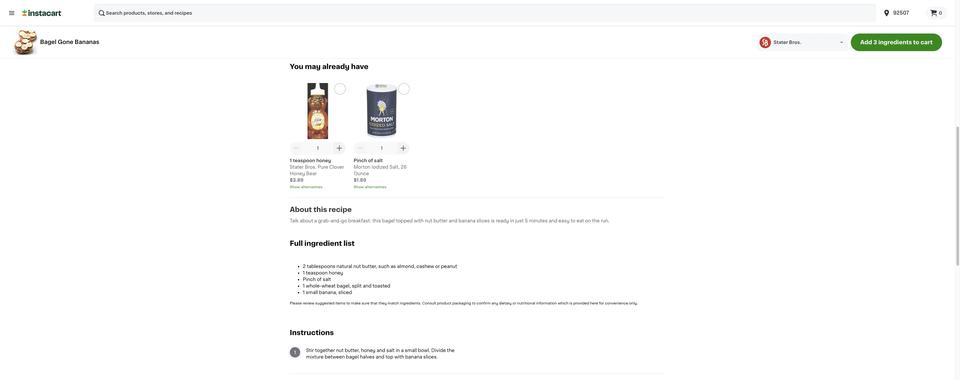 Task type: locate. For each thing, give the bounding box(es) containing it.
halves
[[360, 355, 375, 360]]

increment quantity image
[[336, 144, 343, 152]]

2 horizontal spatial bros.
[[789, 40, 801, 45]]

or inside the 2 tablespoons natural nut butter, such as almond, cashew or peanut 1 teaspoon honey pinch of salt 1 whole-wheat bagel, split and toasted 1 small banana, sliced
[[435, 264, 440, 269]]

2 vertical spatial honey
[[361, 348, 376, 353]]

the
[[592, 219, 600, 223], [447, 348, 455, 353]]

packaging
[[453, 302, 471, 305]]

0 horizontal spatial pinch
[[303, 277, 316, 282]]

that
[[370, 302, 378, 305]]

bros. inside 1 whole-wheat bagel, split and toasted country harvest stater bros. country harvest whole wheat bagels
[[354, 19, 365, 24]]

1 horizontal spatial product group
[[354, 83, 410, 190]]

1 vertical spatial as
[[391, 264, 396, 269]]

peanut inside the 2 tablespoons natural nut butter, such as almond, cashew or peanut 1 teaspoon honey pinch of salt 1 whole-wheat bagel, split and toasted 1 small banana, sliced
[[441, 264, 457, 269]]

stater up the honey
[[290, 165, 304, 169]]

1 vertical spatial peanut
[[441, 264, 457, 269]]

2 horizontal spatial or
[[513, 302, 516, 305]]

and
[[365, 6, 374, 11], [449, 219, 458, 223], [549, 219, 558, 223], [363, 284, 372, 288], [377, 348, 385, 353], [376, 355, 384, 360]]

1 vertical spatial is
[[570, 302, 573, 305]]

cart
[[921, 40, 933, 45]]

pinch inside pinch of salt morton iodized salt, 26 ounce $1.89 show alternatives
[[354, 158, 367, 163]]

cashew for 2 tablespoons natural nut butter, such as almond, cashew or peanut jif peanut butter spreads
[[310, 13, 328, 17]]

2 for 2 tablespoons natural nut butter, such as almond, cashew or peanut jif peanut butter spreads
[[290, 0, 293, 4]]

1 horizontal spatial such
[[378, 264, 390, 269]]

1 vertical spatial toasted
[[373, 284, 390, 288]]

toasted up they
[[373, 284, 390, 288]]

nut up jif
[[290, 6, 298, 11]]

nut inside stir together nut butter, honey and salt in a small bowl. divide the mixture between bagel halves and top with banana slices.
[[336, 348, 344, 353]]

show alternatives button for stater bros. pure clover honey bear
[[290, 185, 346, 190]]

Search field
[[94, 4, 877, 22]]

1 vertical spatial or
[[435, 264, 440, 269]]

butter, inside '2 tablespoons natural nut butter, such as almond, cashew or peanut jif peanut butter spreads'
[[299, 6, 315, 11]]

harvest
[[374, 13, 392, 17], [387, 19, 404, 24]]

0 horizontal spatial salt
[[323, 277, 331, 282]]

run.
[[601, 219, 610, 223]]

1 vertical spatial teaspoon
[[306, 271, 328, 275]]

increment quantity image
[[399, 144, 407, 152]]

in left just
[[510, 219, 514, 223]]

ready
[[496, 219, 509, 223]]

0 vertical spatial wheat
[[373, 0, 387, 4]]

wheat
[[373, 0, 387, 4], [322, 284, 336, 288]]

split up sliced
[[352, 284, 362, 288]]

0 horizontal spatial almond,
[[290, 13, 309, 17]]

bagel left topped
[[382, 219, 395, 223]]

with
[[414, 219, 424, 223], [395, 355, 404, 360]]

grab-
[[318, 219, 331, 223]]

small inside the 2 tablespoons natural nut butter, such as almond, cashew or peanut 1 teaspoon honey pinch of salt 1 whole-wheat bagel, split and toasted 1 small banana, sliced
[[306, 290, 318, 295]]

to left cart
[[914, 40, 920, 45]]

country up whole
[[354, 13, 373, 17]]

of inside the 2 tablespoons natural nut butter, such as almond, cashew or peanut 1 teaspoon honey pinch of salt 1 whole-wheat bagel, split and toasted 1 small banana, sliced
[[317, 277, 322, 282]]

such inside the 2 tablespoons natural nut butter, such as almond, cashew or peanut 1 teaspoon honey pinch of salt 1 whole-wheat bagel, split and toasted 1 small banana, sliced
[[378, 264, 390, 269]]

a left bowl.
[[401, 348, 404, 353]]

1 vertical spatial wheat
[[322, 284, 336, 288]]

cashew inside the 2 tablespoons natural nut butter, such as almond, cashew or peanut 1 teaspoon honey pinch of salt 1 whole-wheat bagel, split and toasted 1 small banana, sliced
[[417, 264, 434, 269]]

0 horizontal spatial whole-
[[306, 284, 322, 288]]

2 horizontal spatial stater
[[774, 40, 788, 45]]

0 vertical spatial banana
[[459, 219, 476, 223]]

1 horizontal spatial show
[[354, 185, 364, 189]]

as inside '2 tablespoons natural nut butter, such as almond, cashew or peanut jif peanut butter spreads'
[[328, 6, 334, 11]]

0 vertical spatial of
[[368, 158, 373, 163]]

1 horizontal spatial peanut
[[441, 264, 457, 269]]

0 vertical spatial pinch
[[354, 158, 367, 163]]

show down $3.89
[[290, 185, 300, 189]]

confirm
[[477, 302, 491, 305]]

honey inside the 2 tablespoons natural nut butter, such as almond, cashew or peanut 1 teaspoon honey pinch of salt 1 whole-wheat bagel, split and toasted 1 small banana, sliced
[[329, 271, 343, 275]]

with right top in the bottom of the page
[[395, 355, 404, 360]]

teaspoon down decrement quantity image
[[293, 158, 315, 163]]

in left bowl.
[[396, 348, 400, 353]]

salt up top in the bottom of the page
[[386, 348, 395, 353]]

divide
[[431, 348, 446, 353]]

bros. up whole
[[354, 19, 365, 24]]

bros. right stater bros. icon
[[789, 40, 801, 45]]

1 horizontal spatial stater
[[393, 13, 407, 17]]

tablespoons inside the 2 tablespoons natural nut butter, such as almond, cashew or peanut 1 teaspoon honey pinch of salt 1 whole-wheat bagel, split and toasted 1 small banana, sliced
[[307, 264, 335, 269]]

alternatives down $1.89
[[365, 185, 387, 189]]

bagel inside stir together nut butter, honey and salt in a small bowl. divide the mixture between bagel halves and top with banana slices.
[[346, 355, 359, 360]]

honey
[[290, 171, 305, 176]]

1 horizontal spatial small
[[405, 348, 417, 353]]

toasted
[[375, 6, 393, 11], [373, 284, 390, 288]]

natural
[[324, 0, 341, 4], [337, 264, 352, 269]]

0 horizontal spatial 2
[[290, 0, 293, 4]]

butter, for butter
[[299, 6, 315, 11]]

2 product group from the left
[[354, 83, 410, 190]]

1 horizontal spatial almond,
[[397, 264, 415, 269]]

show alternatives button down bear
[[290, 185, 346, 190]]

0 vertical spatial stater
[[393, 13, 407, 17]]

1
[[354, 0, 356, 4], [317, 146, 319, 151], [381, 146, 383, 151], [290, 158, 292, 163], [303, 271, 305, 275], [303, 284, 305, 288], [303, 290, 305, 295], [294, 350, 296, 355]]

they
[[379, 302, 387, 305]]

slices.
[[423, 355, 438, 360]]

bagel, up sliced
[[337, 284, 351, 288]]

0 vertical spatial whole-
[[357, 0, 373, 4]]

peanut inside '2 tablespoons natural nut butter, such as almond, cashew or peanut jif peanut butter spreads'
[[290, 19, 307, 24]]

whole
[[354, 26, 368, 30]]

2 tablespoons natural nut butter, such as almond, cashew or peanut jif peanut butter spreads
[[290, 0, 341, 37]]

cashew inside '2 tablespoons natural nut butter, such as almond, cashew or peanut jif peanut butter spreads'
[[310, 13, 328, 17]]

and inside 1 whole-wheat bagel, split and toasted country harvest stater bros. country harvest whole wheat bagels
[[365, 6, 374, 11]]

please review suggested items to make sure that they match ingredients. consult product packaging to confirm any dietary or nutritional information which is provided here for convenience only.
[[290, 302, 638, 305]]

0 horizontal spatial of
[[317, 277, 322, 282]]

1 vertical spatial with
[[395, 355, 404, 360]]

ingredients.
[[400, 302, 421, 305]]

almond, inside '2 tablespoons natural nut butter, such as almond, cashew or peanut jif peanut butter spreads'
[[290, 13, 309, 17]]

2 down full ingredient list
[[303, 264, 306, 269]]

1 vertical spatial 2
[[303, 264, 306, 269]]

stater
[[393, 13, 407, 17], [774, 40, 788, 45], [290, 165, 304, 169]]

tablespoons inside '2 tablespoons natural nut butter, such as almond, cashew or peanut jif peanut butter spreads'
[[294, 0, 323, 4]]

bros. inside "1 teaspoon honey stater bros. pure clover honey bear $3.89 show alternatives"
[[305, 165, 317, 169]]

country
[[354, 13, 373, 17], [367, 19, 385, 24]]

teaspoon
[[293, 158, 315, 163], [306, 271, 328, 275]]

0 horizontal spatial product group
[[290, 83, 346, 190]]

1 horizontal spatial bagel
[[382, 219, 395, 223]]

1 vertical spatial salt
[[323, 277, 331, 282]]

show down banana on the left top of page
[[418, 20, 428, 24]]

the right the divide
[[447, 348, 455, 353]]

1 horizontal spatial show alternatives button
[[354, 185, 410, 190]]

0 horizontal spatial cashew
[[310, 13, 328, 17]]

0 vertical spatial in
[[510, 219, 514, 223]]

pinch up morton
[[354, 158, 367, 163]]

stater up bagels
[[393, 13, 407, 17]]

3
[[874, 40, 877, 45]]

1 vertical spatial this
[[373, 219, 381, 223]]

or inside '2 tablespoons natural nut butter, such as almond, cashew or peanut jif peanut butter spreads'
[[329, 13, 334, 17]]

and inside the 2 tablespoons natural nut butter, such as almond, cashew or peanut 1 teaspoon honey pinch of salt 1 whole-wheat bagel, split and toasted 1 small banana, sliced
[[363, 284, 372, 288]]

2 horizontal spatial butter,
[[362, 264, 377, 269]]

0 vertical spatial small
[[306, 290, 318, 295]]

None search field
[[94, 4, 877, 22]]

2 inside the 2 tablespoons natural nut butter, such as almond, cashew or peanut 1 teaspoon honey pinch of salt 1 whole-wheat bagel, split and toasted 1 small banana, sliced
[[303, 264, 306, 269]]

almond, inside the 2 tablespoons natural nut butter, such as almond, cashew or peanut 1 teaspoon honey pinch of salt 1 whole-wheat bagel, split and toasted 1 small banana, sliced
[[397, 264, 415, 269]]

0 vertical spatial honey
[[316, 158, 331, 163]]

is right which
[[570, 302, 573, 305]]

butter, for honey
[[362, 264, 377, 269]]

wheat up the wheat
[[373, 0, 387, 4]]

tablespoons down full ingredient list
[[307, 264, 335, 269]]

country up the wheat
[[367, 19, 385, 24]]

bros.
[[354, 19, 365, 24], [789, 40, 801, 45], [305, 165, 317, 169]]

1 horizontal spatial bagel,
[[389, 0, 403, 4]]

1 vertical spatial bros.
[[789, 40, 801, 45]]

such inside '2 tablespoons natural nut butter, such as almond, cashew or peanut jif peanut butter spreads'
[[316, 6, 327, 11]]

jif
[[290, 26, 296, 30]]

2 up jif
[[290, 0, 293, 4]]

natural down list
[[337, 264, 352, 269]]

small up review
[[306, 290, 318, 295]]

talk
[[290, 219, 299, 223]]

1 vertical spatial tablespoons
[[307, 264, 335, 269]]

talk about a grab-and-go breakfast: this bagel topped with nut butter and banana slices is ready in just 5 minutes and easy to eat on the run.
[[290, 219, 610, 223]]

a left grab-
[[314, 219, 317, 223]]

stater right stater bros. icon
[[774, 40, 788, 45]]

such
[[316, 6, 327, 11], [378, 264, 390, 269]]

the inside stir together nut butter, honey and salt in a small bowl. divide the mixture between bagel halves and top with banana slices.
[[447, 348, 455, 353]]

1 horizontal spatial the
[[592, 219, 600, 223]]

to left eat
[[571, 219, 576, 223]]

show alternatives button for morton iodized salt, 26 ounce
[[354, 185, 410, 190]]

0 vertical spatial bagel,
[[389, 0, 403, 4]]

0 horizontal spatial butter,
[[299, 6, 315, 11]]

1 vertical spatial almond,
[[397, 264, 415, 269]]

alternatives down banana on the left top of page
[[429, 20, 451, 24]]

teaspoon inside the 2 tablespoons natural nut butter, such as almond, cashew or peanut 1 teaspoon honey pinch of salt 1 whole-wheat bagel, split and toasted 1 small banana, sliced
[[306, 271, 328, 275]]

2 vertical spatial salt
[[386, 348, 395, 353]]

small left bowl.
[[405, 348, 417, 353]]

0 horizontal spatial stater
[[290, 165, 304, 169]]

this up grab-
[[314, 206, 327, 213]]

here
[[590, 302, 598, 305]]

salt up the iodized
[[374, 158, 383, 163]]

0 horizontal spatial banana
[[405, 355, 422, 360]]

0 horizontal spatial this
[[314, 206, 327, 213]]

almond,
[[290, 13, 309, 17], [397, 264, 415, 269]]

natural up butter
[[324, 0, 341, 4]]

banana left slices at bottom
[[459, 219, 476, 223]]

provided
[[573, 302, 589, 305]]

or
[[329, 13, 334, 17], [435, 264, 440, 269], [513, 302, 516, 305]]

of up morton
[[368, 158, 373, 163]]

split inside 1 whole-wheat bagel, split and toasted country harvest stater bros. country harvest whole wheat bagels
[[354, 6, 364, 11]]

small
[[306, 290, 318, 295], [405, 348, 417, 353]]

any
[[492, 302, 498, 305]]

0 horizontal spatial with
[[395, 355, 404, 360]]

honey
[[316, 158, 331, 163], [329, 271, 343, 275], [361, 348, 376, 353]]

as
[[328, 6, 334, 11], [391, 264, 396, 269]]

to left "confirm"
[[472, 302, 476, 305]]

this
[[314, 206, 327, 213], [373, 219, 381, 223]]

0 horizontal spatial is
[[491, 219, 495, 223]]

as for butter
[[328, 6, 334, 11]]

whole- up whole
[[357, 0, 373, 4]]

0 vertical spatial bros.
[[354, 19, 365, 24]]

butter, inside the 2 tablespoons natural nut butter, such as almond, cashew or peanut 1 teaspoon honey pinch of salt 1 whole-wheat bagel, split and toasted 1 small banana, sliced
[[362, 264, 377, 269]]

the right on
[[592, 219, 600, 223]]

0 horizontal spatial show
[[290, 185, 300, 189]]

decrement quantity image
[[356, 144, 364, 152]]

0 vertical spatial cashew
[[310, 13, 328, 17]]

harvest up bagels
[[387, 19, 404, 24]]

butter,
[[299, 6, 315, 11], [362, 264, 377, 269], [345, 348, 360, 353]]

about
[[290, 206, 312, 213]]

harvest up the wheat
[[374, 13, 392, 17]]

with right topped
[[414, 219, 424, 223]]

0 vertical spatial this
[[314, 206, 327, 213]]

bros. up bear
[[305, 165, 317, 169]]

0 horizontal spatial small
[[306, 290, 318, 295]]

about
[[300, 219, 313, 223]]

1 horizontal spatial alternatives
[[365, 185, 387, 189]]

tablespoons up peanut
[[294, 0, 323, 4]]

as inside the 2 tablespoons natural nut butter, such as almond, cashew or peanut 1 teaspoon honey pinch of salt 1 whole-wheat bagel, split and toasted 1 small banana, sliced
[[391, 264, 396, 269]]

0 vertical spatial split
[[354, 6, 364, 11]]

2
[[290, 0, 293, 4], [303, 264, 306, 269]]

split
[[354, 6, 364, 11], [352, 284, 362, 288]]

2 vertical spatial bros.
[[305, 165, 317, 169]]

0 vertical spatial natural
[[324, 0, 341, 4]]

whole- inside 1 whole-wheat bagel, split and toasted country harvest stater bros. country harvest whole wheat bagels
[[357, 0, 373, 4]]

salt
[[374, 158, 383, 163], [323, 277, 331, 282], [386, 348, 395, 353]]

1 vertical spatial bagel,
[[337, 284, 351, 288]]

banana down bowl.
[[405, 355, 422, 360]]

add 3 ingredients to cart
[[861, 40, 933, 45]]

1 vertical spatial country
[[367, 19, 385, 24]]

1 vertical spatial such
[[378, 264, 390, 269]]

1 inside 1 whole-wheat bagel, split and toasted country harvest stater bros. country harvest whole wheat bagels
[[354, 0, 356, 4]]

1 vertical spatial honey
[[329, 271, 343, 275]]

natural inside '2 tablespoons natural nut butter, such as almond, cashew or peanut jif peanut butter spreads'
[[324, 0, 341, 4]]

1 vertical spatial in
[[396, 348, 400, 353]]

salt inside pinch of salt morton iodized salt, 26 ounce $1.89 show alternatives
[[374, 158, 383, 163]]

honey up the pure
[[316, 158, 331, 163]]

0 vertical spatial tablespoons
[[294, 0, 323, 4]]

wheat
[[369, 26, 384, 30]]

this right breakfast:
[[373, 219, 381, 223]]

1 horizontal spatial 2
[[303, 264, 306, 269]]

2 inside '2 tablespoons natural nut butter, such as almond, cashew or peanut jif peanut butter spreads'
[[290, 0, 293, 4]]

1 horizontal spatial with
[[414, 219, 424, 223]]

pinch up review
[[303, 277, 316, 282]]

of up 'banana,'
[[317, 277, 322, 282]]

is left ready
[[491, 219, 495, 223]]

nut inside '2 tablespoons natural nut butter, such as almond, cashew or peanut jif peanut butter spreads'
[[290, 6, 298, 11]]

bananas
[[75, 39, 99, 44]]

tablespoons
[[294, 0, 323, 4], [307, 264, 335, 269]]

0 horizontal spatial such
[[316, 6, 327, 11]]

2 vertical spatial or
[[513, 302, 516, 305]]

instacart logo image
[[22, 9, 61, 17]]

slices
[[477, 219, 490, 223]]

0 vertical spatial toasted
[[375, 6, 393, 11]]

1 horizontal spatial bros.
[[354, 19, 365, 24]]

0 vertical spatial a
[[314, 219, 317, 223]]

show alternatives button down banana on the left top of page
[[418, 20, 474, 25]]

92507 button
[[883, 4, 922, 22]]

show alternatives
[[418, 20, 451, 24]]

with inside stir together nut butter, honey and salt in a small bowl. divide the mixture between bagel halves and top with banana slices.
[[395, 355, 404, 360]]

natural for honey
[[337, 264, 352, 269]]

0 horizontal spatial alternatives
[[301, 185, 323, 189]]

wheat inside the 2 tablespoons natural nut butter, such as almond, cashew or peanut 1 teaspoon honey pinch of salt 1 whole-wheat bagel, split and toasted 1 small banana, sliced
[[322, 284, 336, 288]]

banana,
[[319, 290, 337, 295]]

show down $1.89
[[354, 185, 364, 189]]

together
[[315, 348, 335, 353]]

2 tablespoons natural nut butter, such as almond, cashew or peanut 1 teaspoon honey pinch of salt 1 whole-wheat bagel, split and toasted 1 small banana, sliced
[[303, 264, 457, 295]]

natural inside the 2 tablespoons natural nut butter, such as almond, cashew or peanut 1 teaspoon honey pinch of salt 1 whole-wheat bagel, split and toasted 1 small banana, sliced
[[337, 264, 352, 269]]

to inside button
[[914, 40, 920, 45]]

wheat up 'banana,'
[[322, 284, 336, 288]]

toasted up the wheat
[[375, 6, 393, 11]]

pinch
[[354, 158, 367, 163], [303, 277, 316, 282]]

split up whole
[[354, 6, 364, 11]]

nut down list
[[354, 264, 361, 269]]

1 vertical spatial harvest
[[387, 19, 404, 24]]

0 vertical spatial as
[[328, 6, 334, 11]]

0 vertical spatial salt
[[374, 158, 383, 163]]

salt inside stir together nut butter, honey and salt in a small bowl. divide the mixture between bagel halves and top with banana slices.
[[386, 348, 395, 353]]

product group
[[290, 83, 346, 190], [354, 83, 410, 190]]

teaspoon up 'banana,'
[[306, 271, 328, 275]]

2 horizontal spatial alternatives
[[429, 20, 451, 24]]

bagel, up bagels
[[389, 0, 403, 4]]

1 vertical spatial butter,
[[362, 264, 377, 269]]

butter, inside stir together nut butter, honey and salt in a small bowl. divide the mixture between bagel halves and top with banana slices.
[[345, 348, 360, 353]]

bagel, inside the 2 tablespoons natural nut butter, such as almond, cashew or peanut 1 teaspoon honey pinch of salt 1 whole-wheat bagel, split and toasted 1 small banana, sliced
[[337, 284, 351, 288]]

a
[[314, 219, 317, 223], [401, 348, 404, 353]]

honey up halves
[[361, 348, 376, 353]]

show alternatives button down the iodized
[[354, 185, 410, 190]]

whole-
[[357, 0, 373, 4], [306, 284, 322, 288]]

1 vertical spatial the
[[447, 348, 455, 353]]

alternatives down bear
[[301, 185, 323, 189]]

salt up 'banana,'
[[323, 277, 331, 282]]

0 vertical spatial the
[[592, 219, 600, 223]]

honey up 'banana,'
[[329, 271, 343, 275]]

0 vertical spatial butter,
[[299, 6, 315, 11]]

bagel left halves
[[346, 355, 359, 360]]

review
[[303, 302, 314, 305]]

in
[[510, 219, 514, 223], [396, 348, 400, 353]]

0 vertical spatial or
[[329, 13, 334, 17]]

1 product group from the left
[[290, 83, 346, 190]]

1 horizontal spatial wheat
[[373, 0, 387, 4]]

0 vertical spatial such
[[316, 6, 327, 11]]

1 vertical spatial split
[[352, 284, 362, 288]]

whole- up 'banana,'
[[306, 284, 322, 288]]

2 vertical spatial stater
[[290, 165, 304, 169]]

1 vertical spatial cashew
[[417, 264, 434, 269]]

nut up between
[[336, 348, 344, 353]]

salt inside the 2 tablespoons natural nut butter, such as almond, cashew or peanut 1 teaspoon honey pinch of salt 1 whole-wheat bagel, split and toasted 1 small banana, sliced
[[323, 277, 331, 282]]

0 horizontal spatial as
[[328, 6, 334, 11]]

1 vertical spatial stater
[[774, 40, 788, 45]]

peanut
[[290, 19, 307, 24], [441, 264, 457, 269]]

bagels
[[385, 26, 401, 30]]

0 horizontal spatial the
[[447, 348, 455, 353]]

bagel,
[[389, 0, 403, 4], [337, 284, 351, 288]]

to
[[914, 40, 920, 45], [571, 219, 576, 223], [346, 302, 350, 305], [472, 302, 476, 305]]



Task type: vqa. For each thing, say whether or not it's contained in the screenshot.
500 in Tru Red Printer Paper 8.5" x 11" 20 lbs. White, 500 Sheets/Ream
no



Task type: describe. For each thing, give the bounding box(es) containing it.
pinch inside the 2 tablespoons natural nut butter, such as almond, cashew or peanut 1 teaspoon honey pinch of salt 1 whole-wheat bagel, split and toasted 1 small banana, sliced
[[303, 277, 316, 282]]

list
[[344, 240, 355, 247]]

butter
[[314, 26, 329, 30]]

show inside pinch of salt morton iodized salt, 26 ounce $1.89 show alternatives
[[354, 185, 364, 189]]

stater bros. image
[[760, 37, 771, 48]]

$1.89
[[354, 178, 366, 183]]

cashew for 2 tablespoons natural nut butter, such as almond, cashew or peanut 1 teaspoon honey pinch of salt 1 whole-wheat bagel, split and toasted 1 small banana, sliced
[[417, 264, 434, 269]]

honey inside "1 teaspoon honey stater bros. pure clover honey bear $3.89 show alternatives"
[[316, 158, 331, 163]]

whole- inside the 2 tablespoons natural nut butter, such as almond, cashew or peanut 1 teaspoon honey pinch of salt 1 whole-wheat bagel, split and toasted 1 small banana, sliced
[[306, 284, 322, 288]]

ingredient
[[305, 240, 342, 247]]

1 horizontal spatial in
[[510, 219, 514, 223]]

items
[[335, 302, 346, 305]]

92507
[[894, 10, 909, 15]]

26
[[401, 165, 407, 169]]

stater inside "1 teaspoon honey stater bros. pure clover honey bear $3.89 show alternatives"
[[290, 165, 304, 169]]

on
[[585, 219, 591, 223]]

full ingredient list
[[290, 240, 355, 247]]

decrement quantity image
[[293, 144, 300, 152]]

suggested
[[315, 302, 335, 305]]

ingredients
[[879, 40, 912, 45]]

banana inside stir together nut butter, honey and salt in a small bowl. divide the mixture between bagel halves and top with banana slices.
[[405, 355, 422, 360]]

tablespoons for teaspoon
[[307, 264, 335, 269]]

0 vertical spatial with
[[414, 219, 424, 223]]

please
[[290, 302, 302, 305]]

0 vertical spatial is
[[491, 219, 495, 223]]

0 vertical spatial bagel
[[382, 219, 395, 223]]

bagel, inside 1 whole-wheat bagel, split and toasted country harvest stater bros. country harvest whole wheat bagels
[[389, 0, 403, 4]]

show inside "1 teaspoon honey stater bros. pure clover honey bear $3.89 show alternatives"
[[290, 185, 300, 189]]

or for 2 tablespoons natural nut butter, such as almond, cashew or peanut jif peanut butter spreads
[[329, 13, 334, 17]]

salt,
[[390, 165, 400, 169]]

as for honey
[[391, 264, 396, 269]]

toasted inside 1 whole-wheat bagel, split and toasted country harvest stater bros. country harvest whole wheat bagels
[[375, 6, 393, 11]]

for
[[599, 302, 604, 305]]

easy
[[559, 219, 570, 223]]

information
[[536, 302, 557, 305]]

butter
[[434, 219, 448, 223]]

make
[[351, 302, 361, 305]]

eat
[[577, 219, 584, 223]]

1 teaspoon honey stater bros. pure clover honey bear $3.89 show alternatives
[[290, 158, 344, 189]]

stater inside button
[[774, 40, 788, 45]]

top
[[386, 355, 393, 360]]

1 inside "1 teaspoon honey stater bros. pure clover honey bear $3.89 show alternatives"
[[290, 158, 292, 163]]

of inside pinch of salt morton iodized salt, 26 ounce $1.89 show alternatives
[[368, 158, 373, 163]]

peanut for 2 tablespoons natural nut butter, such as almond, cashew or peanut 1 teaspoon honey pinch of salt 1 whole-wheat bagel, split and toasted 1 small banana, sliced
[[441, 264, 457, 269]]

topped
[[396, 219, 413, 223]]

just
[[515, 219, 524, 223]]

mixture
[[306, 355, 324, 360]]

1 horizontal spatial is
[[570, 302, 573, 305]]

toasted inside the 2 tablespoons natural nut butter, such as almond, cashew or peanut 1 teaspoon honey pinch of salt 1 whole-wheat bagel, split and toasted 1 small banana, sliced
[[373, 284, 390, 288]]

stir
[[306, 348, 314, 353]]

go
[[341, 219, 347, 223]]

in inside stir together nut butter, honey and salt in a small bowl. divide the mixture between bagel halves and top with banana slices.
[[396, 348, 400, 353]]

iodized
[[372, 165, 389, 169]]

natural for butter
[[324, 0, 341, 4]]

peanut for 2 tablespoons natural nut butter, such as almond, cashew or peanut jif peanut butter spreads
[[290, 19, 307, 24]]

bear
[[306, 171, 317, 176]]

consult
[[422, 302, 436, 305]]

wheat inside 1 whole-wheat bagel, split and toasted country harvest stater bros. country harvest whole wheat bagels
[[373, 0, 387, 4]]

nut left butter
[[425, 219, 432, 223]]

alternatives inside button
[[429, 20, 451, 24]]

such for butter
[[316, 6, 327, 11]]

add 3 ingredients to cart button
[[851, 34, 942, 51]]

peanut
[[297, 26, 313, 30]]

minutes
[[529, 219, 548, 223]]

stater inside 1 whole-wheat bagel, split and toasted country harvest stater bros. country harvest whole wheat bagels
[[393, 13, 407, 17]]

alternatives inside pinch of salt morton iodized salt, 26 ounce $1.89 show alternatives
[[365, 185, 387, 189]]

tablespoons for peanut
[[294, 0, 323, 4]]

almond, for 2 tablespoons natural nut butter, such as almond, cashew or peanut 1 teaspoon honey pinch of salt 1 whole-wheat bagel, split and toasted 1 small banana, sliced
[[397, 264, 415, 269]]

split inside the 2 tablespoons natural nut butter, such as almond, cashew or peanut 1 teaspoon honey pinch of salt 1 whole-wheat bagel, split and toasted 1 small banana, sliced
[[352, 284, 362, 288]]

to left make
[[346, 302, 350, 305]]

0 vertical spatial harvest
[[374, 13, 392, 17]]

and-
[[331, 219, 341, 223]]

5
[[525, 219, 528, 223]]

0 horizontal spatial a
[[314, 219, 317, 223]]

nut inside the 2 tablespoons natural nut butter, such as almond, cashew or peanut 1 teaspoon honey pinch of salt 1 whole-wheat bagel, split and toasted 1 small banana, sliced
[[354, 264, 361, 269]]

product
[[437, 302, 452, 305]]

stir together nut butter, honey and salt in a small bowl. divide the mixture between bagel halves and top with banana slices.
[[306, 348, 455, 360]]

1 horizontal spatial this
[[373, 219, 381, 223]]

small inside stir together nut butter, honey and salt in a small bowl. divide the mixture between bagel halves and top with banana slices.
[[405, 348, 417, 353]]

pinch of salt morton iodized salt, 26 ounce $1.89 show alternatives
[[354, 158, 407, 189]]

gone
[[58, 39, 73, 44]]

92507 button
[[879, 4, 926, 22]]

only.
[[629, 302, 638, 305]]

nutritional
[[517, 302, 536, 305]]

pure
[[318, 165, 328, 169]]

instructions
[[290, 330, 334, 336]]

bagel gone bananas
[[40, 39, 99, 44]]

2 horizontal spatial show
[[418, 20, 428, 24]]

between
[[325, 355, 345, 360]]

teaspoon inside "1 teaspoon honey stater bros. pure clover honey bear $3.89 show alternatives"
[[293, 158, 315, 163]]

$3.89
[[290, 178, 304, 183]]

add
[[861, 40, 872, 45]]

ounce
[[354, 171, 369, 176]]

1 horizontal spatial banana
[[459, 219, 476, 223]]

2 for 2 tablespoons natural nut butter, such as almond, cashew or peanut 1 teaspoon honey pinch of salt 1 whole-wheat bagel, split and toasted 1 small banana, sliced
[[303, 264, 306, 269]]

2 horizontal spatial show alternatives button
[[418, 20, 474, 25]]

match
[[388, 302, 399, 305]]

1 whole-wheat bagel, split and toasted country harvest stater bros. country harvest whole wheat bagels
[[354, 0, 407, 30]]

sliced
[[338, 290, 352, 295]]

or for 2 tablespoons natural nut butter, such as almond, cashew or peanut 1 teaspoon honey pinch of salt 1 whole-wheat bagel, split and toasted 1 small banana, sliced
[[435, 264, 440, 269]]

alternatives inside "1 teaspoon honey stater bros. pure clover honey bear $3.89 show alternatives"
[[301, 185, 323, 189]]

sure
[[362, 302, 370, 305]]

honey inside stir together nut butter, honey and salt in a small bowl. divide the mixture between bagel halves and top with banana slices.
[[361, 348, 376, 353]]

0
[[939, 11, 942, 15]]

which
[[558, 302, 569, 305]]

spreads
[[290, 32, 309, 37]]

0 button
[[926, 7, 948, 20]]

full
[[290, 240, 303, 247]]

bowl.
[[418, 348, 430, 353]]

a inside stir together nut butter, honey and salt in a small bowl. divide the mixture between bagel halves and top with banana slices.
[[401, 348, 404, 353]]

stater bros. button
[[757, 34, 849, 51]]

0 vertical spatial country
[[354, 13, 373, 17]]

bros. inside button
[[789, 40, 801, 45]]

dietary
[[499, 302, 512, 305]]

morton
[[354, 165, 371, 169]]

clover
[[329, 165, 344, 169]]

convenience
[[605, 302, 628, 305]]

bagel
[[40, 39, 56, 44]]

recipe
[[329, 206, 352, 213]]

almond, for 2 tablespoons natural nut butter, such as almond, cashew or peanut jif peanut butter spreads
[[290, 13, 309, 17]]

such for honey
[[378, 264, 390, 269]]

breakfast:
[[348, 219, 371, 223]]



